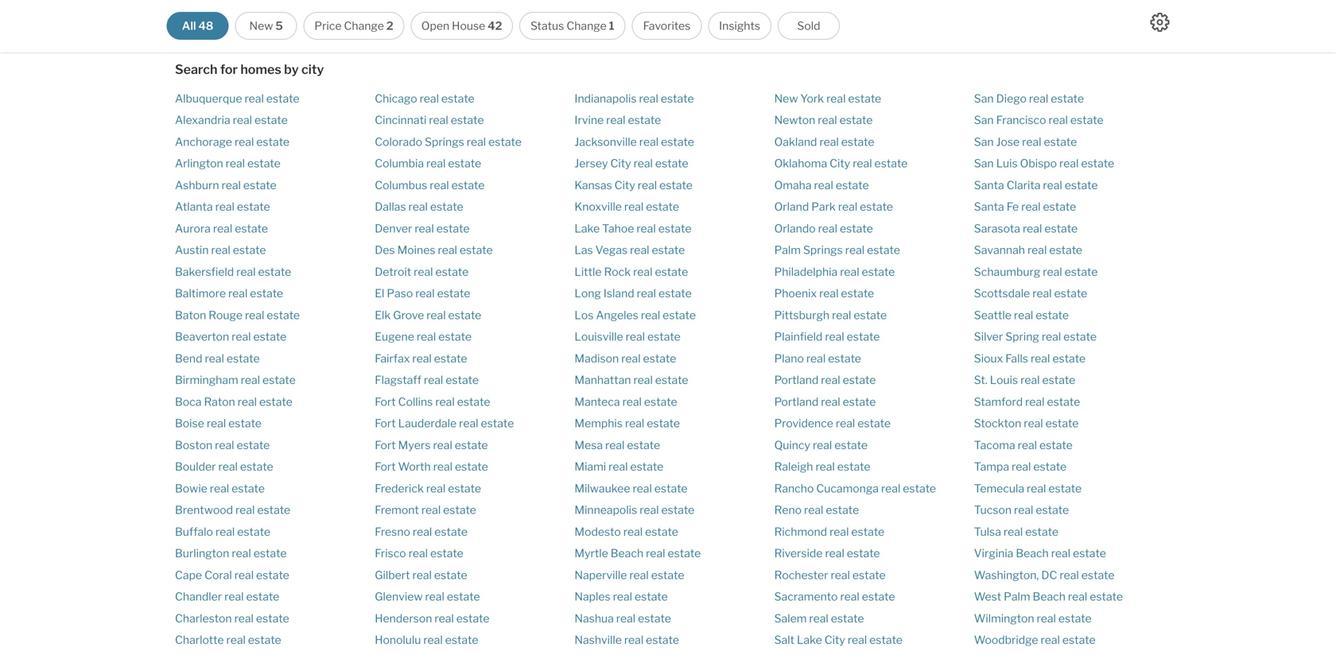 Task type: describe. For each thing, give the bounding box(es) containing it.
real down search for homes by city
[[245, 92, 264, 105]]

elk
[[375, 309, 391, 322]]

real down the plano real estate link
[[821, 374, 841, 387]]

glenview real estate link
[[375, 590, 480, 604]]

city down salem real estate
[[825, 634, 846, 647]]

falls
[[1006, 352, 1029, 365]]

flagstaff real estate link
[[375, 374, 479, 387]]

washington, dc real estate link
[[974, 569, 1115, 582]]

denver real estate
[[375, 222, 470, 235]]

pittsburgh real estate link
[[775, 309, 887, 322]]

Price Change radio
[[304, 12, 404, 40]]

birmingham real estate
[[175, 374, 296, 387]]

real up denver real estate
[[409, 200, 428, 214]]

real down san diego real estate
[[1049, 113, 1068, 127]]

palm springs real estate link
[[775, 243, 900, 257]]

columbus
[[375, 178, 427, 192]]

Favorites radio
[[632, 12, 702, 40]]

el
[[375, 287, 385, 300]]

arlington real estate
[[175, 157, 281, 170]]

real right york
[[827, 92, 846, 105]]

plano real estate
[[775, 352, 862, 365]]

boca
[[175, 395, 202, 409]]

42
[[488, 19, 502, 33]]

sioux falls real estate link
[[974, 352, 1086, 365]]

colorado springs real estate link
[[375, 135, 522, 149]]

quincy real estate
[[775, 439, 868, 452]]

austin real estate link
[[175, 243, 266, 257]]

temecula real estate
[[974, 482, 1082, 495]]

change for 2
[[344, 19, 384, 33]]

real up buffalo real estate
[[235, 504, 255, 517]]

Open House radio
[[411, 12, 513, 40]]

buffalo real estate
[[175, 525, 271, 539]]

real down albuquerque real estate
[[233, 113, 252, 127]]

real down newton real estate at top
[[820, 135, 839, 149]]

portland for second portland real estate link from the top
[[775, 395, 819, 409]]

ashburn real estate link
[[175, 178, 277, 192]]

2 portland real estate link from the top
[[775, 395, 876, 409]]

real up park
[[814, 178, 834, 192]]

all
[[182, 19, 196, 33]]

real down sacramento
[[809, 612, 829, 626]]

real up the el paso real estate
[[414, 265, 433, 279]]

chandler real estate link
[[175, 590, 279, 604]]

flagstaff real estate
[[375, 374, 479, 387]]

real up scottsdale real estate
[[1043, 265, 1063, 279]]

san for san jose real estate
[[974, 135, 994, 149]]

bakersfield
[[175, 265, 234, 279]]

fort for fort myers real estate
[[375, 439, 396, 452]]

real down silver spring real estate at the right bottom
[[1031, 352, 1050, 365]]

knoxville real estate
[[575, 200, 679, 214]]

real down wilmington real estate
[[1041, 634, 1060, 647]]

salt
[[775, 634, 795, 647]]

providence
[[775, 417, 834, 430]]

0 vertical spatial lake
[[575, 222, 600, 235]]

real up richmond at the right bottom of page
[[804, 504, 824, 517]]

real up "riverside real estate"
[[830, 525, 849, 539]]

real right park
[[838, 200, 858, 214]]

virginia beach real estate
[[974, 547, 1106, 560]]

real up plainfield real estate
[[832, 309, 852, 322]]

real up schaumburg real estate link
[[1028, 243, 1047, 257]]

change for 1
[[567, 19, 607, 33]]

riverside real estate
[[775, 547, 880, 560]]

real up irvine real estate
[[639, 92, 659, 105]]

real down lake tahoe real estate link
[[630, 243, 650, 257]]

real up nashville real estate link
[[616, 612, 636, 626]]

real up the dc
[[1051, 547, 1071, 560]]

fort collins real estate
[[375, 395, 490, 409]]

salem
[[775, 612, 807, 626]]

real down alexandria real estate link
[[235, 135, 254, 149]]

san jose real estate
[[974, 135, 1077, 149]]

real up rochester real estate link
[[825, 547, 845, 560]]

atlanta real estate
[[175, 200, 270, 214]]

henderson
[[375, 612, 432, 626]]

real up raleigh real estate link
[[813, 439, 832, 452]]

real down stockton real estate
[[1018, 439, 1037, 452]]

chicago
[[375, 92, 417, 105]]

real up manhattan real estate
[[621, 352, 641, 365]]

stockton real estate link
[[974, 417, 1079, 430]]

city for oklahoma
[[830, 157, 851, 170]]

status change 1
[[531, 19, 615, 33]]

city for kansas
[[615, 178, 635, 192]]

Sold radio
[[778, 12, 840, 40]]

boulder real estate link
[[175, 460, 273, 474]]

real down arlington real estate
[[222, 178, 241, 192]]

arlington
[[175, 157, 223, 170]]

1 vertical spatial lake
[[797, 634, 822, 647]]

honolulu
[[375, 634, 421, 647]]

2 portland real estate from the top
[[775, 395, 876, 409]]

for
[[220, 61, 238, 77]]

real down dallas real estate
[[415, 222, 434, 235]]

real up cincinnati real estate link
[[420, 92, 439, 105]]

reno real estate
[[775, 504, 859, 517]]

real up fort lauderdale real estate link on the bottom
[[435, 395, 455, 409]]

real down "columbia real estate"
[[430, 178, 449, 192]]

santa clarita real estate link
[[974, 178, 1098, 192]]

real down eugene real estate
[[412, 352, 432, 365]]

san for san luis obispo real estate
[[974, 157, 994, 170]]

henderson real estate link
[[375, 612, 490, 626]]

phoenix real estate link
[[775, 287, 874, 300]]

real up minneapolis real estate link
[[633, 482, 652, 495]]

manhattan real estate link
[[575, 374, 689, 387]]

myrtle beach real estate
[[575, 547, 701, 560]]

santa fe real estate link
[[974, 200, 1077, 214]]

jacksonville real estate
[[575, 135, 694, 149]]

real down quincy real estate link
[[816, 460, 835, 474]]

real up gilbert real estate "link"
[[409, 547, 428, 560]]

tulsa real estate link
[[974, 525, 1059, 539]]

fort for fort collins real estate
[[375, 395, 396, 409]]

real right fe on the right of page
[[1022, 200, 1041, 214]]

real up baton rouge real estate
[[228, 287, 248, 300]]

bowie
[[175, 482, 207, 495]]

indianapolis real estate
[[575, 92, 694, 105]]

price change 2
[[315, 19, 393, 33]]

fort collins real estate link
[[375, 395, 490, 409]]

real down 'henderson real estate'
[[424, 634, 443, 647]]

santa for santa fe real estate
[[974, 200, 1005, 214]]

cape
[[175, 569, 202, 582]]

frederick real estate link
[[375, 482, 481, 495]]

palm springs real estate
[[775, 243, 900, 257]]

silver spring real estate link
[[974, 330, 1097, 344]]

omaha real estate link
[[775, 178, 869, 192]]

real up birmingham
[[205, 352, 224, 365]]

Insights radio
[[708, 12, 772, 40]]

portland for 2nd portland real estate link from the bottom
[[775, 374, 819, 387]]

real down minneapolis real estate link
[[624, 525, 643, 539]]

scottsdale
[[974, 287, 1030, 300]]

real down nashua real estate link
[[624, 634, 644, 647]]

irvine real estate link
[[575, 113, 661, 127]]

knoxville
[[575, 200, 622, 214]]

denver
[[375, 222, 412, 235]]

tucson
[[974, 504, 1012, 517]]

real down manhattan real estate
[[623, 395, 642, 409]]

colorado
[[375, 135, 422, 149]]

san for san diego real estate
[[974, 92, 994, 105]]

real down los angeles real estate link
[[626, 330, 645, 344]]

real down jersey city real estate "link"
[[638, 178, 657, 192]]

savannah
[[974, 243, 1025, 257]]

des
[[375, 243, 395, 257]]

real down boston real estate
[[218, 460, 238, 474]]

real down the washington, dc real estate link
[[1068, 590, 1088, 604]]

real down pittsburgh real estate link
[[825, 330, 845, 344]]

real up providence real estate link
[[821, 395, 841, 409]]

real down mesa real estate
[[609, 460, 628, 474]]

real down frisco real estate
[[413, 569, 432, 582]]

real down rochester real estate link
[[840, 590, 860, 604]]

real up eugene real estate link
[[427, 309, 446, 322]]

real down san luis obispo real estate
[[1043, 178, 1063, 192]]

real up the colorado springs real estate
[[429, 113, 448, 127]]

pittsburgh
[[775, 309, 830, 322]]

wilmington real estate
[[974, 612, 1092, 626]]

fort for fort worth real estate
[[375, 460, 396, 474]]

baton rouge real estate link
[[175, 309, 300, 322]]

san jose real estate link
[[974, 135, 1077, 149]]

real up "boulder real estate" link
[[215, 439, 234, 452]]

nashua real estate link
[[575, 612, 671, 626]]

real up the columbus real estate 'link'
[[426, 157, 446, 170]]

real down plainfield real estate
[[807, 352, 826, 365]]

woodbridge real estate link
[[974, 634, 1096, 647]]

real up obispo
[[1022, 135, 1042, 149]]

real up boca raton real estate
[[241, 374, 260, 387]]

real up miami real estate link
[[605, 439, 625, 452]]

honolulu real estate
[[375, 634, 478, 647]]

burlington real estate link
[[175, 547, 287, 560]]

virginia beach real estate link
[[974, 547, 1106, 560]]

lake tahoe real estate link
[[575, 222, 692, 235]]

springs for palm
[[803, 243, 843, 257]]

vegas
[[596, 243, 628, 257]]

columbus real estate link
[[375, 178, 485, 192]]

by
[[284, 61, 299, 77]]

silver spring real estate
[[974, 330, 1097, 344]]

real up quincy real estate link
[[836, 417, 855, 430]]

bend real estate link
[[175, 352, 260, 365]]

real down atlanta real estate 'link'
[[213, 222, 232, 235]]

search for homes by city
[[175, 61, 324, 77]]

real up 'las vegas real estate' "link"
[[637, 222, 656, 235]]

myrtle beach real estate link
[[575, 547, 701, 560]]

arlington real estate link
[[175, 157, 281, 170]]

beach for virginia
[[1016, 547, 1049, 560]]

real down 'milwaukee real estate'
[[640, 504, 659, 517]]

fort for fort lauderdale real estate
[[375, 417, 396, 430]]

real up "san francisco real estate"
[[1029, 92, 1049, 105]]

san diego real estate link
[[974, 92, 1084, 105]]

milwaukee real estate
[[575, 482, 688, 495]]



Task type: vqa. For each thing, say whether or not it's contained in the screenshot.
Sacramento Real Estate
yes



Task type: locate. For each thing, give the bounding box(es) containing it.
savannah real estate
[[974, 243, 1083, 257]]

san francisco real estate link
[[974, 113, 1104, 127]]

myrtle
[[575, 547, 608, 560]]

new left 5
[[249, 19, 273, 33]]

detroit real estate link
[[375, 265, 469, 279]]

cincinnati
[[375, 113, 427, 127]]

1 portland real estate link from the top
[[775, 374, 876, 387]]

real up 'henderson real estate'
[[425, 590, 445, 604]]

chandler
[[175, 590, 222, 604]]

real down glenview real estate link
[[435, 612, 454, 626]]

san francisco real estate
[[974, 113, 1104, 127]]

tucson real estate link
[[974, 504, 1069, 517]]

real down the burlington real estate
[[234, 569, 254, 582]]

real down frederick real estate link
[[421, 504, 441, 517]]

real down the tacoma real estate 'link'
[[1012, 460, 1031, 474]]

real down salem real estate
[[848, 634, 867, 647]]

indianapolis real estate link
[[575, 92, 694, 105]]

estate
[[266, 92, 300, 105], [441, 92, 475, 105], [661, 92, 694, 105], [848, 92, 882, 105], [1051, 92, 1084, 105], [255, 113, 288, 127], [451, 113, 484, 127], [628, 113, 661, 127], [840, 113, 873, 127], [1071, 113, 1104, 127], [256, 135, 290, 149], [489, 135, 522, 149], [661, 135, 694, 149], [842, 135, 875, 149], [1044, 135, 1077, 149], [247, 157, 281, 170], [448, 157, 481, 170], [655, 157, 689, 170], [875, 157, 908, 170], [1081, 157, 1115, 170], [243, 178, 277, 192], [452, 178, 485, 192], [660, 178, 693, 192], [836, 178, 869, 192], [1065, 178, 1098, 192], [237, 200, 270, 214], [430, 200, 464, 214], [646, 200, 679, 214], [860, 200, 893, 214], [1043, 200, 1077, 214], [235, 222, 268, 235], [437, 222, 470, 235], [658, 222, 692, 235], [840, 222, 873, 235], [1045, 222, 1078, 235], [233, 243, 266, 257], [460, 243, 493, 257], [652, 243, 685, 257], [867, 243, 900, 257], [1050, 243, 1083, 257], [258, 265, 291, 279], [436, 265, 469, 279], [655, 265, 688, 279], [862, 265, 895, 279], [1065, 265, 1098, 279], [250, 287, 283, 300], [437, 287, 470, 300], [659, 287, 692, 300], [841, 287, 874, 300], [1055, 287, 1088, 300], [267, 309, 300, 322], [448, 309, 482, 322], [663, 309, 696, 322], [854, 309, 887, 322], [1036, 309, 1069, 322], [253, 330, 287, 344], [439, 330, 472, 344], [648, 330, 681, 344], [847, 330, 880, 344], [1064, 330, 1097, 344], [227, 352, 260, 365], [434, 352, 467, 365], [643, 352, 676, 365], [828, 352, 862, 365], [1053, 352, 1086, 365], [263, 374, 296, 387], [446, 374, 479, 387], [655, 374, 689, 387], [843, 374, 876, 387], [1043, 374, 1076, 387], [259, 395, 293, 409], [457, 395, 490, 409], [644, 395, 678, 409], [843, 395, 876, 409], [1047, 395, 1081, 409], [228, 417, 262, 430], [481, 417, 514, 430], [647, 417, 680, 430], [858, 417, 891, 430], [1046, 417, 1079, 430], [237, 439, 270, 452], [455, 439, 488, 452], [627, 439, 660, 452], [835, 439, 868, 452], [1040, 439, 1073, 452], [240, 460, 273, 474], [455, 460, 488, 474], [630, 460, 664, 474], [838, 460, 871, 474], [1034, 460, 1067, 474], [232, 482, 265, 495], [448, 482, 481, 495], [655, 482, 688, 495], [903, 482, 936, 495], [1049, 482, 1082, 495], [257, 504, 290, 517], [443, 504, 476, 517], [662, 504, 695, 517], [826, 504, 859, 517], [1036, 504, 1069, 517], [237, 525, 271, 539], [435, 525, 468, 539], [645, 525, 679, 539], [852, 525, 885, 539], [1026, 525, 1059, 539], [254, 547, 287, 560], [430, 547, 464, 560], [668, 547, 701, 560], [847, 547, 880, 560], [1073, 547, 1106, 560], [256, 569, 289, 582], [434, 569, 467, 582], [651, 569, 685, 582], [853, 569, 886, 582], [1082, 569, 1115, 582], [246, 590, 279, 604], [447, 590, 480, 604], [635, 590, 668, 604], [862, 590, 895, 604], [1090, 590, 1123, 604], [256, 612, 289, 626], [456, 612, 490, 626], [638, 612, 671, 626], [831, 612, 864, 626], [1059, 612, 1092, 626], [248, 634, 281, 647], [445, 634, 478, 647], [646, 634, 679, 647], [870, 634, 903, 647], [1063, 634, 1096, 647]]

real down 'fort worth real estate' 'link'
[[426, 482, 446, 495]]

open
[[421, 19, 450, 33]]

real up los angeles real estate link
[[637, 287, 656, 300]]

boca raton real estate
[[175, 395, 293, 409]]

manteca
[[575, 395, 620, 409]]

birmingham real estate link
[[175, 374, 296, 387]]

4 fort from the top
[[375, 460, 396, 474]]

sacramento
[[775, 590, 838, 604]]

san for san francisco real estate
[[974, 113, 994, 127]]

elk grove real estate
[[375, 309, 482, 322]]

real right rouge
[[245, 309, 264, 322]]

0 vertical spatial new
[[249, 19, 273, 33]]

New radio
[[235, 12, 297, 40]]

All radio
[[167, 12, 229, 40]]

1 vertical spatial santa
[[974, 200, 1005, 214]]

real down myrtle beach real estate link
[[630, 569, 649, 582]]

aurora real estate link
[[175, 222, 268, 235]]

kansas city real estate link
[[575, 178, 693, 192]]

city for jersey
[[611, 157, 631, 170]]

modesto real estate
[[575, 525, 679, 539]]

springs down cincinnati real estate
[[425, 135, 464, 149]]

jersey city real estate link
[[575, 157, 689, 170]]

real down cincinnati real estate
[[467, 135, 486, 149]]

palm down washington,
[[1004, 590, 1031, 604]]

1 san from the top
[[974, 92, 994, 105]]

west palm beach real estate link
[[974, 590, 1123, 604]]

0 horizontal spatial springs
[[425, 135, 464, 149]]

real up "nashua real estate"
[[613, 590, 632, 604]]

1 fort from the top
[[375, 395, 396, 409]]

city
[[301, 61, 324, 77]]

real down the jacksonville real estate link
[[634, 157, 653, 170]]

salem real estate link
[[775, 612, 864, 626]]

real down oakland real estate
[[853, 157, 872, 170]]

temecula real estate link
[[974, 482, 1082, 495]]

oakland
[[775, 135, 817, 149]]

fresno
[[375, 525, 410, 539]]

1 horizontal spatial change
[[567, 19, 607, 33]]

orlando real estate
[[775, 222, 873, 235]]

stamford real estate link
[[974, 395, 1081, 409]]

baton rouge real estate
[[175, 309, 300, 322]]

new for new 5
[[249, 19, 273, 33]]

phoenix real estate
[[775, 287, 874, 300]]

2 change from the left
[[567, 19, 607, 33]]

buffalo real estate link
[[175, 525, 271, 539]]

real down birmingham real estate
[[238, 395, 257, 409]]

boise real estate
[[175, 417, 262, 430]]

change inside option
[[567, 19, 607, 33]]

2 santa from the top
[[974, 200, 1005, 214]]

1 horizontal spatial new
[[775, 92, 798, 105]]

real up pittsburgh real estate link
[[819, 287, 839, 300]]

real down fort myers real estate
[[433, 460, 453, 474]]

0 horizontal spatial new
[[249, 19, 273, 33]]

1 vertical spatial springs
[[803, 243, 843, 257]]

real down long island real estate link
[[641, 309, 660, 322]]

rochester
[[775, 569, 829, 582]]

san
[[974, 92, 994, 105], [974, 113, 994, 127], [974, 135, 994, 149], [974, 157, 994, 170]]

real right lauderdale
[[459, 417, 478, 430]]

city up 'kansas city real estate'
[[611, 157, 631, 170]]

louis
[[990, 374, 1018, 387]]

elk grove real estate link
[[375, 309, 482, 322]]

real up tucson real estate link
[[1027, 482, 1046, 495]]

real down ashburn real estate link
[[215, 200, 235, 214]]

miami
[[575, 460, 606, 474]]

real down new york real estate
[[818, 113, 837, 127]]

denver real estate link
[[375, 222, 470, 235]]

charleston real estate link
[[175, 612, 289, 626]]

newton real estate link
[[775, 113, 873, 127]]

gilbert real estate link
[[375, 569, 467, 582]]

real up baltimore real estate link
[[236, 265, 256, 279]]

Status Change radio
[[519, 12, 626, 40]]

louisville real estate link
[[575, 330, 681, 344]]

option group
[[167, 12, 840, 40]]

long island real estate link
[[575, 287, 692, 300]]

real right moines
[[438, 243, 457, 257]]

naperville
[[575, 569, 627, 582]]

real down stamford real estate
[[1024, 417, 1043, 430]]

real down aurora real estate
[[211, 243, 230, 257]]

0 horizontal spatial change
[[344, 19, 384, 33]]

santa for santa clarita real estate
[[974, 178, 1005, 192]]

real down raton
[[207, 417, 226, 430]]

1 portland real estate from the top
[[775, 374, 876, 387]]

favorites
[[643, 19, 691, 33]]

0 horizontal spatial palm
[[775, 243, 801, 257]]

beach
[[611, 547, 644, 560], [1016, 547, 1049, 560], [1033, 590, 1066, 604]]

schaumburg real estate
[[974, 265, 1098, 279]]

tulsa
[[974, 525, 1002, 539]]

price
[[315, 19, 342, 33]]

0 horizontal spatial lake
[[575, 222, 600, 235]]

atlanta
[[175, 200, 213, 214]]

2 san from the top
[[974, 113, 994, 127]]

coral
[[205, 569, 232, 582]]

real down fort lauderdale real estate link on the bottom
[[433, 439, 453, 452]]

knoxville real estate link
[[575, 200, 679, 214]]

change inside "radio"
[[344, 19, 384, 33]]

oakland real estate link
[[775, 135, 875, 149]]

2 fort from the top
[[375, 417, 396, 430]]

sioux
[[974, 352, 1003, 365]]

miami real estate
[[575, 460, 664, 474]]

boston real estate link
[[175, 439, 270, 452]]

change left 1
[[567, 19, 607, 33]]

portland real estate link down the plano real estate link
[[775, 374, 876, 387]]

real up jersey city real estate
[[639, 135, 659, 149]]

phoenix
[[775, 287, 817, 300]]

real right 'spring'
[[1042, 330, 1061, 344]]

house
[[452, 19, 485, 33]]

1 portland from the top
[[775, 374, 819, 387]]

san left jose
[[974, 135, 994, 149]]

louisville
[[575, 330, 623, 344]]

change left 2
[[344, 19, 384, 33]]

st. louis real estate link
[[974, 374, 1076, 387]]

paso
[[387, 287, 413, 300]]

real up long island real estate
[[633, 265, 653, 279]]

atlanta real estate link
[[175, 200, 270, 214]]

1 horizontal spatial palm
[[1004, 590, 1031, 604]]

0 vertical spatial palm
[[775, 243, 801, 257]]

change
[[344, 19, 384, 33], [567, 19, 607, 33]]

2 portland from the top
[[775, 395, 819, 409]]

long
[[575, 287, 601, 300]]

flagstaff
[[375, 374, 422, 387]]

mesa real estate
[[575, 439, 660, 452]]

real up philadelphia real estate link
[[845, 243, 865, 257]]

real up stockton real estate
[[1026, 395, 1045, 409]]

0 vertical spatial portland real estate link
[[775, 374, 876, 387]]

collins
[[398, 395, 433, 409]]

stamford
[[974, 395, 1023, 409]]

fort up frederick
[[375, 460, 396, 474]]

1 vertical spatial portland
[[775, 395, 819, 409]]

sarasota real estate link
[[974, 222, 1078, 235]]

real down fremont real estate
[[413, 525, 432, 539]]

san diego real estate
[[974, 92, 1084, 105]]

lake up las
[[575, 222, 600, 235]]

1 vertical spatial new
[[775, 92, 798, 105]]

springs for colorado
[[425, 135, 464, 149]]

real
[[245, 92, 264, 105], [420, 92, 439, 105], [639, 92, 659, 105], [827, 92, 846, 105], [1029, 92, 1049, 105], [233, 113, 252, 127], [429, 113, 448, 127], [606, 113, 626, 127], [818, 113, 837, 127], [1049, 113, 1068, 127], [235, 135, 254, 149], [467, 135, 486, 149], [639, 135, 659, 149], [820, 135, 839, 149], [1022, 135, 1042, 149], [226, 157, 245, 170], [426, 157, 446, 170], [634, 157, 653, 170], [853, 157, 872, 170], [1060, 157, 1079, 170], [222, 178, 241, 192], [430, 178, 449, 192], [638, 178, 657, 192], [814, 178, 834, 192], [1043, 178, 1063, 192], [215, 200, 235, 214], [409, 200, 428, 214], [624, 200, 644, 214], [838, 200, 858, 214], [1022, 200, 1041, 214], [213, 222, 232, 235], [415, 222, 434, 235], [637, 222, 656, 235], [818, 222, 838, 235], [1023, 222, 1042, 235], [211, 243, 230, 257], [438, 243, 457, 257], [630, 243, 650, 257], [845, 243, 865, 257], [1028, 243, 1047, 257], [236, 265, 256, 279], [414, 265, 433, 279], [633, 265, 653, 279], [840, 265, 860, 279], [1043, 265, 1063, 279], [228, 287, 248, 300], [415, 287, 435, 300], [637, 287, 656, 300], [819, 287, 839, 300], [1033, 287, 1052, 300], [245, 309, 264, 322], [427, 309, 446, 322], [641, 309, 660, 322], [832, 309, 852, 322], [1014, 309, 1034, 322], [232, 330, 251, 344], [417, 330, 436, 344], [626, 330, 645, 344], [825, 330, 845, 344], [1042, 330, 1061, 344], [205, 352, 224, 365], [412, 352, 432, 365], [621, 352, 641, 365], [807, 352, 826, 365], [1031, 352, 1050, 365], [241, 374, 260, 387], [424, 374, 443, 387], [634, 374, 653, 387], [821, 374, 841, 387], [1021, 374, 1040, 387], [238, 395, 257, 409], [435, 395, 455, 409], [623, 395, 642, 409], [821, 395, 841, 409], [1026, 395, 1045, 409], [207, 417, 226, 430], [459, 417, 478, 430], [625, 417, 645, 430], [836, 417, 855, 430], [1024, 417, 1043, 430], [215, 439, 234, 452], [433, 439, 453, 452], [605, 439, 625, 452], [813, 439, 832, 452], [1018, 439, 1037, 452], [218, 460, 238, 474], [433, 460, 453, 474], [609, 460, 628, 474], [816, 460, 835, 474], [1012, 460, 1031, 474], [210, 482, 229, 495], [426, 482, 446, 495], [633, 482, 652, 495], [881, 482, 901, 495], [1027, 482, 1046, 495], [235, 504, 255, 517], [421, 504, 441, 517], [640, 504, 659, 517], [804, 504, 824, 517], [1014, 504, 1034, 517], [216, 525, 235, 539], [413, 525, 432, 539], [624, 525, 643, 539], [830, 525, 849, 539], [1004, 525, 1023, 539], [232, 547, 251, 560], [409, 547, 428, 560], [646, 547, 665, 560], [825, 547, 845, 560], [1051, 547, 1071, 560], [234, 569, 254, 582], [413, 569, 432, 582], [630, 569, 649, 582], [831, 569, 850, 582], [1060, 569, 1079, 582], [224, 590, 244, 604], [425, 590, 445, 604], [613, 590, 632, 604], [840, 590, 860, 604], [1068, 590, 1088, 604], [234, 612, 254, 626], [435, 612, 454, 626], [616, 612, 636, 626], [809, 612, 829, 626], [1037, 612, 1056, 626], [226, 634, 246, 647], [424, 634, 443, 647], [624, 634, 644, 647], [848, 634, 867, 647], [1041, 634, 1060, 647]]

fort left "myers"
[[375, 439, 396, 452]]

3 fort from the top
[[375, 439, 396, 452]]

san left francisco
[[974, 113, 994, 127]]

real down "tucson real estate"
[[1004, 525, 1023, 539]]

las
[[575, 243, 593, 257]]

new for new york real estate
[[775, 92, 798, 105]]

new inside radio
[[249, 19, 273, 33]]

cincinnati real estate link
[[375, 113, 484, 127]]

kansas city real estate
[[575, 178, 693, 192]]

real down "west palm beach real estate"
[[1037, 612, 1056, 626]]

0 vertical spatial portland
[[775, 374, 819, 387]]

riverside
[[775, 547, 823, 560]]

1 horizontal spatial springs
[[803, 243, 843, 257]]

plainfield
[[775, 330, 823, 344]]

portland up providence
[[775, 395, 819, 409]]

real up jacksonville
[[606, 113, 626, 127]]

san left diego
[[974, 92, 994, 105]]

beach for myrtle
[[611, 547, 644, 560]]

real down "manteca real estate" link
[[625, 417, 645, 430]]

1 change from the left
[[344, 19, 384, 33]]

real down schaumburg real estate link
[[1033, 287, 1052, 300]]

real down "temecula real estate" link
[[1014, 504, 1034, 517]]

naples
[[575, 590, 611, 604]]

lake down salem real estate
[[797, 634, 822, 647]]

real down cape coral real estate link
[[224, 590, 244, 604]]

alexandria real estate
[[175, 113, 288, 127]]

1 vertical spatial portland real estate link
[[775, 395, 876, 409]]

1 vertical spatial portland real estate
[[775, 395, 876, 409]]

real down palm springs real estate
[[840, 265, 860, 279]]

real down boulder real estate
[[210, 482, 229, 495]]

0 vertical spatial portland real estate
[[775, 374, 876, 387]]

real down charleston real estate 'link'
[[226, 634, 246, 647]]

plainfield real estate
[[775, 330, 880, 344]]

los angeles real estate link
[[575, 309, 696, 322]]

orlando
[[775, 222, 816, 235]]

oklahoma
[[775, 157, 827, 170]]

real up the naperville real estate link at the bottom
[[646, 547, 665, 560]]

real up charlotte real estate on the left
[[234, 612, 254, 626]]

real up the burlington real estate
[[216, 525, 235, 539]]

4 san from the top
[[974, 157, 994, 170]]

1 horizontal spatial lake
[[797, 634, 822, 647]]

frisco real estate
[[375, 547, 464, 560]]

0 vertical spatial springs
[[425, 135, 464, 149]]

charleston
[[175, 612, 232, 626]]

1 vertical spatial palm
[[1004, 590, 1031, 604]]

real up 'spring'
[[1014, 309, 1034, 322]]

tacoma real estate
[[974, 439, 1073, 452]]

5
[[276, 19, 283, 33]]

springs down orlando real estate link
[[803, 243, 843, 257]]

beach down the dc
[[1033, 590, 1066, 604]]

west
[[974, 590, 1002, 604]]

status
[[531, 19, 564, 33]]

0 vertical spatial santa
[[974, 178, 1005, 192]]

fort left lauderdale
[[375, 417, 396, 430]]

1 santa from the top
[[974, 178, 1005, 192]]

real down anchorage real estate link
[[226, 157, 245, 170]]

raleigh
[[775, 460, 813, 474]]

3 san from the top
[[974, 135, 994, 149]]

bowie real estate
[[175, 482, 265, 495]]

option group containing all
[[167, 12, 840, 40]]

frederick real estate
[[375, 482, 481, 495]]

jersey
[[575, 157, 608, 170]]



